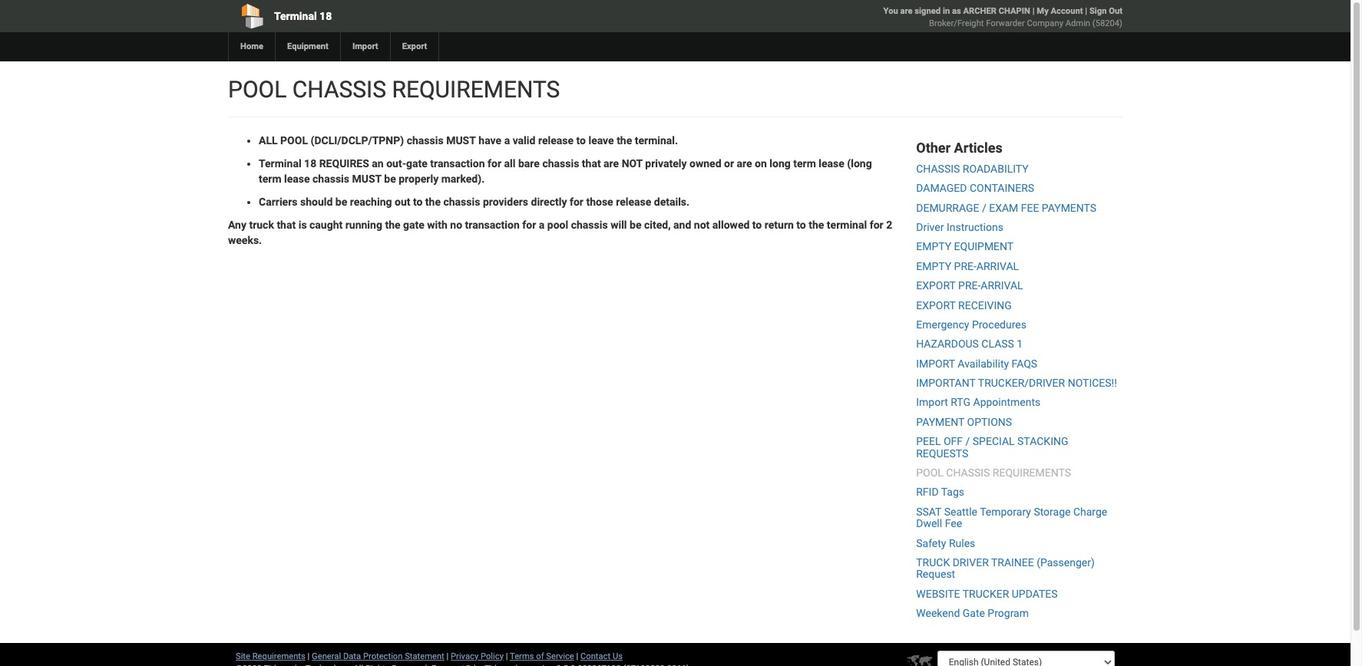 Task type: vqa. For each thing, say whether or not it's contained in the screenshot.
Search button
no



Task type: locate. For each thing, give the bounding box(es) containing it.
chassis up the tags
[[946, 467, 990, 479]]

requirements
[[252, 652, 305, 662]]

driver
[[953, 557, 989, 569]]

requires
[[319, 157, 369, 170]]

1 vertical spatial import
[[916, 397, 948, 409]]

requirements down stacking
[[993, 467, 1071, 479]]

0 vertical spatial 18
[[320, 10, 332, 22]]

leave
[[589, 134, 614, 147]]

0 horizontal spatial /
[[966, 436, 970, 448]]

trucker/driver
[[978, 377, 1065, 389]]

1 vertical spatial a
[[539, 219, 545, 231]]

important
[[916, 377, 976, 389]]

to left leave
[[576, 134, 586, 147]]

my
[[1037, 6, 1049, 16]]

empty
[[916, 241, 952, 253], [916, 260, 952, 272]]

procedures
[[972, 319, 1027, 331]]

are
[[900, 6, 913, 16], [604, 157, 619, 170], [737, 157, 752, 170]]

hazardous class 1 link
[[916, 338, 1023, 350]]

0 vertical spatial /
[[982, 202, 987, 214]]

| left my
[[1033, 6, 1035, 16]]

all
[[504, 157, 516, 170]]

gate
[[406, 157, 428, 170], [403, 219, 425, 231]]

pre- down empty equipment link at the top right
[[954, 260, 977, 272]]

archer
[[963, 6, 997, 16]]

chassis inside any truck that is caught running the gate with no transaction for a pool chassis will be cited, and not allowed to return to the terminal for 2 weeks.
[[571, 219, 608, 231]]

/ right off
[[966, 436, 970, 448]]

import left export link
[[352, 41, 378, 51]]

terminal 18
[[274, 10, 332, 22]]

signed
[[915, 6, 941, 16]]

service
[[546, 652, 574, 662]]

18 up equipment
[[320, 10, 332, 22]]

2 horizontal spatial be
[[630, 219, 642, 231]]

| left sign
[[1085, 6, 1087, 16]]

for left pool
[[522, 219, 536, 231]]

export
[[402, 41, 427, 51]]

forwarder
[[986, 18, 1025, 28]]

home link
[[228, 32, 275, 61]]

gate up properly on the left
[[406, 157, 428, 170]]

release
[[538, 134, 574, 147], [616, 196, 651, 208]]

2 vertical spatial pool
[[916, 467, 944, 479]]

for left 2
[[870, 219, 884, 231]]

transaction down providers at the top left
[[465, 219, 520, 231]]

0 horizontal spatial term
[[259, 173, 281, 185]]

terminal 18 requires an out-gate transaction for all bare chassis that are not privately owned or are on long term lease (long term lease chassis must be properly marked).
[[259, 157, 872, 185]]

home
[[240, 41, 263, 51]]

site
[[236, 652, 250, 662]]

chassis up damaged
[[916, 163, 960, 175]]

1 horizontal spatial /
[[982, 202, 987, 214]]

pool right all
[[280, 134, 308, 147]]

1 horizontal spatial 18
[[320, 10, 332, 22]]

(dcli/dclp/tpnp)
[[311, 134, 404, 147]]

cited,
[[644, 219, 671, 231]]

1 horizontal spatial are
[[737, 157, 752, 170]]

rtg
[[951, 397, 971, 409]]

0 vertical spatial import
[[352, 41, 378, 51]]

0 horizontal spatial be
[[335, 196, 347, 208]]

bare
[[518, 157, 540, 170]]

1 vertical spatial gate
[[403, 219, 425, 231]]

0 vertical spatial release
[[538, 134, 574, 147]]

1 horizontal spatial a
[[539, 219, 545, 231]]

as
[[952, 6, 961, 16]]

sign
[[1090, 6, 1107, 16]]

0 vertical spatial transaction
[[430, 157, 485, 170]]

directly
[[531, 196, 567, 208]]

1 vertical spatial terminal
[[259, 157, 301, 170]]

are left not
[[604, 157, 619, 170]]

| left privacy
[[447, 652, 449, 662]]

arrival up receiving
[[981, 280, 1023, 292]]

be right should
[[335, 196, 347, 208]]

the left terminal
[[809, 219, 824, 231]]

to right return in the top right of the page
[[797, 219, 806, 231]]

in
[[943, 6, 950, 16]]

import link
[[340, 32, 390, 61]]

release right valid
[[538, 134, 574, 147]]

chassis down import link
[[292, 76, 386, 103]]

contact us link
[[581, 652, 623, 662]]

a left valid
[[504, 134, 510, 147]]

equipment
[[954, 241, 1014, 253]]

not
[[694, 219, 710, 231]]

1 vertical spatial requirements
[[993, 467, 1071, 479]]

chassis
[[542, 157, 579, 170], [313, 173, 349, 185], [443, 196, 480, 208], [571, 219, 608, 231]]

export up export receiving link
[[916, 280, 956, 292]]

import
[[916, 358, 955, 370]]

0 vertical spatial empty
[[916, 241, 952, 253]]

export up 'emergency'
[[916, 299, 956, 311]]

transaction inside terminal 18 requires an out-gate transaction for all bare chassis that are not privately owned or are on long term lease (long term lease chassis must be properly marked).
[[430, 157, 485, 170]]

0 vertical spatial pre-
[[954, 260, 977, 272]]

18 left requires
[[304, 157, 316, 170]]

to
[[576, 134, 586, 147], [413, 196, 423, 208], [752, 219, 762, 231], [797, 219, 806, 231]]

requirements
[[392, 76, 560, 103], [993, 467, 1071, 479]]

a left pool
[[539, 219, 545, 231]]

2 horizontal spatial are
[[900, 6, 913, 16]]

fee
[[945, 518, 962, 530]]

to right the out
[[413, 196, 423, 208]]

be right will
[[630, 219, 642, 231]]

data
[[343, 652, 361, 662]]

0 vertical spatial pool
[[228, 76, 287, 103]]

0 vertical spatial gate
[[406, 157, 428, 170]]

out
[[395, 196, 410, 208]]

all pool (dcli/dclp/tpnp) chassis must have a valid release to leave the terminal.
[[259, 134, 678, 147]]

reaching
[[350, 196, 392, 208]]

release up will
[[616, 196, 651, 208]]

you are signed in as archer chapin | my account | sign out broker/freight forwarder company admin (58204)
[[884, 6, 1123, 28]]

requirements up all pool (dcli/dclp/tpnp) chassis must have a valid release to leave the terminal.
[[392, 76, 560, 103]]

import up payment
[[916, 397, 948, 409]]

empty down driver
[[916, 241, 952, 253]]

to left return in the top right of the page
[[752, 219, 762, 231]]

gate left with
[[403, 219, 425, 231]]

lease up carriers at the top
[[284, 173, 310, 185]]

empty down empty equipment link at the top right
[[916, 260, 952, 272]]

pool inside other articles chassis roadability damaged containers demurrage / exam fee payments driver instructions empty equipment empty pre-arrival export pre-arrival export receiving emergency procedures hazardous class 1 import availability faqs important trucker/driver notices!! import rtg appointments payment options peel off / special stacking requests pool chassis requirements rfid tags ssat seattle temporary storage charge dwell fee safety rules truck driver trainee (passenger) request website trucker updates weekend gate program
[[916, 467, 944, 479]]

truck driver trainee (passenger) request link
[[916, 557, 1095, 581]]

1 vertical spatial that
[[277, 219, 296, 231]]

that left the is
[[277, 219, 296, 231]]

1 horizontal spatial term
[[793, 157, 816, 170]]

demurrage / exam fee payments link
[[916, 202, 1097, 214]]

peel off / special stacking requests link
[[916, 436, 1068, 460]]

no
[[450, 219, 462, 231]]

0 vertical spatial terminal
[[274, 10, 317, 22]]

privately
[[645, 157, 687, 170]]

0 horizontal spatial that
[[277, 219, 296, 231]]

terminal inside terminal 18 requires an out-gate transaction for all bare chassis that are not privately owned or are on long term lease (long term lease chassis must be properly marked).
[[259, 157, 301, 170]]

request
[[916, 569, 955, 581]]

terminal for terminal 18
[[274, 10, 317, 22]]

18 inside terminal 18 requires an out-gate transaction for all bare chassis that are not privately owned or are on long term lease (long term lease chassis must be properly marked).
[[304, 157, 316, 170]]

1 vertical spatial transaction
[[465, 219, 520, 231]]

0 vertical spatial requirements
[[392, 76, 560, 103]]

rules
[[949, 537, 975, 550]]

1 vertical spatial pre-
[[958, 280, 981, 292]]

protection
[[363, 652, 403, 662]]

lease left (long
[[819, 157, 845, 170]]

pool up rfid
[[916, 467, 944, 479]]

transaction up marked).
[[430, 157, 485, 170]]

0 vertical spatial lease
[[819, 157, 845, 170]]

for left all
[[488, 157, 501, 170]]

for inside terminal 18 requires an out-gate transaction for all bare chassis that are not privately owned or are on long term lease (long term lease chassis must be properly marked).
[[488, 157, 501, 170]]

are right or
[[737, 157, 752, 170]]

terminal up equipment
[[274, 10, 317, 22]]

0 vertical spatial export
[[916, 280, 956, 292]]

1 vertical spatial term
[[259, 173, 281, 185]]

1 vertical spatial /
[[966, 436, 970, 448]]

driver instructions link
[[916, 221, 1004, 233]]

gate
[[963, 608, 985, 620]]

instructions
[[947, 221, 1004, 233]]

be inside terminal 18 requires an out-gate transaction for all bare chassis that are not privately owned or are on long term lease (long term lease chassis must be properly marked).
[[384, 173, 396, 185]]

program
[[988, 608, 1029, 620]]

a inside any truck that is caught running the gate with no transaction for a pool chassis will be cited, and not allowed to return to the terminal for 2 weeks.
[[539, 219, 545, 231]]

general
[[312, 652, 341, 662]]

1 vertical spatial export
[[916, 299, 956, 311]]

1 horizontal spatial import
[[916, 397, 948, 409]]

term
[[793, 157, 816, 170], [259, 173, 281, 185]]

my account link
[[1037, 6, 1083, 16]]

be down out-
[[384, 173, 396, 185]]

arrival down equipment
[[977, 260, 1019, 272]]

damaged
[[916, 182, 967, 194]]

pool down home link
[[228, 76, 287, 103]]

sign out link
[[1090, 6, 1123, 16]]

and
[[673, 219, 691, 231]]

0 horizontal spatial 18
[[304, 157, 316, 170]]

term up carriers at the top
[[259, 173, 281, 185]]

pre- down the empty pre-arrival link
[[958, 280, 981, 292]]

are right you
[[900, 6, 913, 16]]

contact
[[581, 652, 611, 662]]

0 vertical spatial term
[[793, 157, 816, 170]]

term right long
[[793, 157, 816, 170]]

the down the out
[[385, 219, 400, 231]]

0 horizontal spatial import
[[352, 41, 378, 51]]

0 vertical spatial arrival
[[977, 260, 1019, 272]]

0 horizontal spatial a
[[504, 134, 510, 147]]

0 horizontal spatial are
[[604, 157, 619, 170]]

carriers
[[259, 196, 298, 208]]

appointments
[[973, 397, 1041, 409]]

1 vertical spatial 18
[[304, 157, 316, 170]]

pool chassis requirements
[[228, 76, 560, 103]]

import
[[352, 41, 378, 51], [916, 397, 948, 409]]

that down leave
[[582, 157, 601, 170]]

rfid tags link
[[916, 486, 965, 499]]

1 vertical spatial release
[[616, 196, 651, 208]]

1 horizontal spatial requirements
[[993, 467, 1071, 479]]

1 vertical spatial lease
[[284, 173, 310, 185]]

2 vertical spatial chassis
[[946, 467, 990, 479]]

(58204)
[[1093, 18, 1123, 28]]

that
[[582, 157, 601, 170], [277, 219, 296, 231]]

2 vertical spatial be
[[630, 219, 642, 231]]

terminal
[[274, 10, 317, 22], [259, 157, 301, 170]]

1 horizontal spatial be
[[384, 173, 396, 185]]

0 horizontal spatial release
[[538, 134, 574, 147]]

details.
[[654, 196, 690, 208]]

must
[[352, 173, 382, 185]]

1 vertical spatial empty
[[916, 260, 952, 272]]

terminal for terminal 18 requires an out-gate transaction for all bare chassis that are not privately owned or are on long term lease (long term lease chassis must be properly marked).
[[259, 157, 301, 170]]

1 horizontal spatial that
[[582, 157, 601, 170]]

terminal down all
[[259, 157, 301, 170]]

0 vertical spatial that
[[582, 157, 601, 170]]

chassis must have
[[407, 134, 502, 147]]

/ left exam
[[982, 202, 987, 214]]

0 vertical spatial be
[[384, 173, 396, 185]]

chassis down the those
[[571, 219, 608, 231]]



Task type: describe. For each thing, give the bounding box(es) containing it.
requirements inside other articles chassis roadability damaged containers demurrage / exam fee payments driver instructions empty equipment empty pre-arrival export pre-arrival export receiving emergency procedures hazardous class 1 import availability faqs important trucker/driver notices!! import rtg appointments payment options peel off / special stacking requests pool chassis requirements rfid tags ssat seattle temporary storage charge dwell fee safety rules truck driver trainee (passenger) request website trucker updates weekend gate program
[[993, 467, 1071, 479]]

1 vertical spatial pool
[[280, 134, 308, 147]]

of
[[536, 652, 544, 662]]

0 horizontal spatial requirements
[[392, 76, 560, 103]]

export receiving link
[[916, 299, 1012, 311]]

the right leave
[[617, 134, 632, 147]]

storage
[[1034, 506, 1071, 518]]

fee
[[1021, 202, 1039, 214]]

temporary
[[980, 506, 1031, 518]]

1 horizontal spatial release
[[616, 196, 651, 208]]

containers
[[970, 182, 1034, 194]]

should
[[300, 196, 333, 208]]

chassis down requires
[[313, 173, 349, 185]]

weekend
[[916, 608, 960, 620]]

on
[[755, 157, 767, 170]]

return
[[765, 219, 794, 231]]

gate inside terminal 18 requires an out-gate transaction for all bare chassis that are not privately owned or are on long term lease (long term lease chassis must be properly marked).
[[406, 157, 428, 170]]

faqs
[[1012, 358, 1038, 370]]

running
[[345, 219, 382, 231]]

site requirements | general data protection statement | privacy policy | terms of service | contact us
[[236, 652, 623, 662]]

transaction inside any truck that is caught running the gate with no transaction for a pool chassis will be cited, and not allowed to return to the terminal for 2 weeks.
[[465, 219, 520, 231]]

weekend gate program link
[[916, 608, 1029, 620]]

1 vertical spatial arrival
[[981, 280, 1023, 292]]

| right service
[[576, 652, 578, 662]]

privacy policy link
[[451, 652, 504, 662]]

updates
[[1012, 588, 1058, 600]]

website
[[916, 588, 960, 600]]

statement
[[405, 652, 444, 662]]

1 horizontal spatial lease
[[819, 157, 845, 170]]

that inside terminal 18 requires an out-gate transaction for all bare chassis that are not privately owned or are on long term lease (long term lease chassis must be properly marked).
[[582, 157, 601, 170]]

tags
[[941, 486, 965, 499]]

1 vertical spatial chassis
[[916, 163, 960, 175]]

options
[[967, 416, 1012, 428]]

properly
[[399, 173, 439, 185]]

trucker
[[963, 588, 1009, 600]]

exam
[[989, 202, 1018, 214]]

terminal 18 link
[[228, 0, 587, 32]]

18 for terminal 18 requires an out-gate transaction for all bare chassis that are not privately owned or are on long term lease (long term lease chassis must be properly marked).
[[304, 157, 316, 170]]

admin
[[1066, 18, 1090, 28]]

peel
[[916, 436, 941, 448]]

ssat seattle temporary storage charge dwell fee link
[[916, 506, 1107, 530]]

providers
[[483, 196, 528, 208]]

are inside you are signed in as archer chapin | my account | sign out broker/freight forwarder company admin (58204)
[[900, 6, 913, 16]]

site requirements link
[[236, 652, 305, 662]]

off
[[944, 436, 963, 448]]

1 empty from the top
[[916, 241, 952, 253]]

not
[[622, 157, 643, 170]]

chapin
[[999, 6, 1030, 16]]

rfid
[[916, 486, 939, 499]]

| right policy
[[506, 652, 508, 662]]

seattle
[[944, 506, 977, 518]]

import rtg appointments link
[[916, 397, 1041, 409]]

all
[[259, 134, 278, 147]]

ssat
[[916, 506, 942, 518]]

you
[[884, 6, 898, 16]]

or
[[724, 157, 734, 170]]

export link
[[390, 32, 439, 61]]

out
[[1109, 6, 1123, 16]]

is
[[298, 219, 307, 231]]

any
[[228, 219, 246, 231]]

equipment
[[287, 41, 329, 51]]

0 vertical spatial a
[[504, 134, 510, 147]]

privacy
[[451, 652, 479, 662]]

18 for terminal 18
[[320, 10, 332, 22]]

us
[[613, 652, 623, 662]]

long
[[770, 157, 791, 170]]

terminal
[[827, 219, 867, 231]]

for left the those
[[570, 196, 584, 208]]

truck
[[916, 557, 950, 569]]

demurrage
[[916, 202, 979, 214]]

important trucker/driver notices!! link
[[916, 377, 1117, 389]]

be inside any truck that is caught running the gate with no transaction for a pool chassis will be cited, and not allowed to return to the terminal for 2 weeks.
[[630, 219, 642, 231]]

0 horizontal spatial lease
[[284, 173, 310, 185]]

owned
[[690, 157, 721, 170]]

marked).
[[441, 173, 485, 185]]

chassis down marked).
[[443, 196, 480, 208]]

export pre-arrival link
[[916, 280, 1023, 292]]

chassis right the "bare"
[[542, 157, 579, 170]]

will
[[611, 219, 627, 231]]

policy
[[481, 652, 504, 662]]

(passenger)
[[1037, 557, 1095, 569]]

import inside other articles chassis roadability damaged containers demurrage / exam fee payments driver instructions empty equipment empty pre-arrival export pre-arrival export receiving emergency procedures hazardous class 1 import availability faqs important trucker/driver notices!! import rtg appointments payment options peel off / special stacking requests pool chassis requirements rfid tags ssat seattle temporary storage charge dwell fee safety rules truck driver trainee (passenger) request website trucker updates weekend gate program
[[916, 397, 948, 409]]

| left general
[[308, 652, 310, 662]]

charge
[[1073, 506, 1107, 518]]

emergency procedures link
[[916, 319, 1027, 331]]

gate inside any truck that is caught running the gate with no transaction for a pool chassis will be cited, and not allowed to return to the terminal for 2 weeks.
[[403, 219, 425, 231]]

import availability faqs link
[[916, 358, 1038, 370]]

safety
[[916, 537, 946, 550]]

equipment link
[[275, 32, 340, 61]]

hazardous
[[916, 338, 979, 350]]

other
[[916, 140, 951, 156]]

2 export from the top
[[916, 299, 956, 311]]

company
[[1027, 18, 1063, 28]]

2 empty from the top
[[916, 260, 952, 272]]

that inside any truck that is caught running the gate with no transaction for a pool chassis will be cited, and not allowed to return to the terminal for 2 weeks.
[[277, 219, 296, 231]]

trainee
[[991, 557, 1034, 569]]

the up with
[[425, 196, 441, 208]]

0 vertical spatial chassis
[[292, 76, 386, 103]]

1 export from the top
[[916, 280, 956, 292]]

account
[[1051, 6, 1083, 16]]

with
[[427, 219, 448, 231]]

1 vertical spatial be
[[335, 196, 347, 208]]

broker/freight
[[929, 18, 984, 28]]

those
[[586, 196, 613, 208]]



